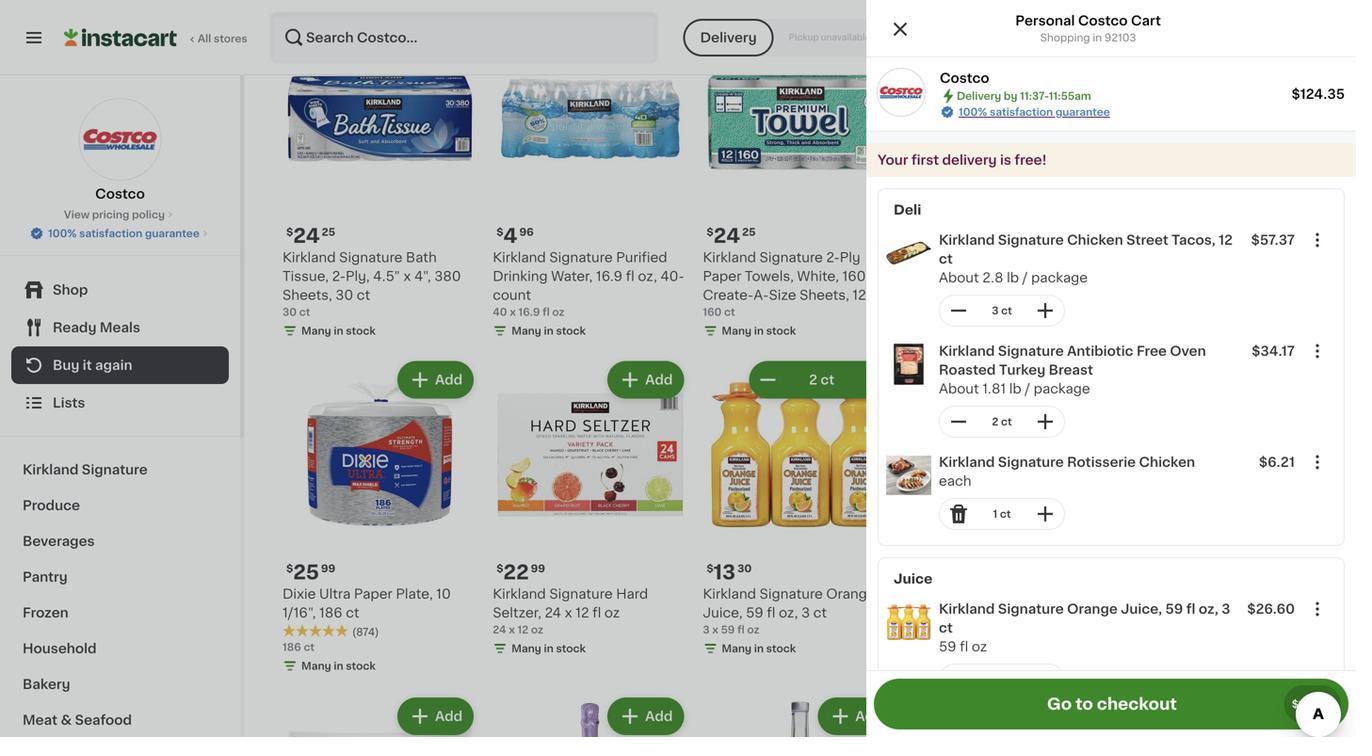 Task type: describe. For each thing, give the bounding box(es) containing it.
1 vertical spatial 11:37-
[[1020, 91, 1049, 101]]

1 horizontal spatial 2 ct
[[992, 417, 1012, 427]]

size
[[769, 289, 796, 302]]

24 right seltzer,
[[545, 606, 561, 620]]

1 horizontal spatial decrement quantity of kirkland signature orange juice, 59 fl oz, 3 ct image
[[947, 669, 970, 691]]

many for kirkland signature orange juice, 59 fl oz, 3 ct
[[722, 644, 752, 654]]

oven
[[1170, 345, 1206, 358]]

household
[[23, 642, 97, 656]]

buy
[[53, 359, 79, 372]]

in inside the kirkland signature baby wipes, fragrance free, 900 ct 900 ct many in stock
[[964, 326, 974, 336]]

$ 24 25 for kirkland signature bath tissue, 2-ply, 4.5" x 4", 380 sheets, 30 ct
[[286, 226, 335, 246]]

92103
[[1105, 32, 1136, 43]]

paper inside the kirkland signature 2-ply paper towels, white, 160 create-a-size sheets, 12 ct 160 ct
[[703, 270, 742, 283]]

rotisserie
[[1067, 456, 1136, 469]]

2 vertical spatial costco
[[95, 187, 145, 201]]

380
[[434, 270, 461, 283]]

$ for bath
[[286, 227, 293, 237]]

free!
[[1015, 154, 1047, 167]]

1 horizontal spatial increment quantity of kirkland signature orange juice, 59 fl oz, 3 ct image
[[1034, 669, 1057, 691]]

in down kirkland signature hard seltzer, 24 x 12 fl oz 24 x 12 oz
[[544, 644, 554, 654]]

$ 25 99
[[286, 563, 335, 582]]

96
[[519, 227, 534, 237]]

increment quantity of kirkland signature antibiotic free oven roasted turkey breast image
[[1034, 411, 1057, 433]]

product group containing 25
[[283, 358, 478, 677]]

12 down seltzer,
[[518, 625, 529, 635]]

signature for kirkland signature purified drinking water, 16.9 fl oz, 40- count 40 x 16.9 fl oz
[[549, 251, 613, 264]]

kirkland signature orange juice, 59 fl oz, 3 ct image
[[886, 600, 931, 645]]

bakery
[[23, 678, 70, 691]]

$ for hard
[[497, 564, 503, 574]]

delivery inside delivery button
[[700, 31, 757, 44]]

$6.21
[[1259, 456, 1295, 469]]

many in stock for 24
[[512, 644, 586, 654]]

signature for kirkland signature chicken street tacos, 12 ct about 2.8 lb / package
[[998, 234, 1064, 247]]

many in stock for 59
[[722, 644, 796, 654]]

frozen
[[23, 607, 69, 620]]

kirkland signature antibiotic free oven roasted turkey breast button
[[939, 342, 1234, 380]]

1 horizontal spatial by
[[1115, 31, 1133, 44]]

24 down seltzer,
[[493, 625, 506, 635]]

1 for bananas,
[[924, 563, 933, 582]]

bath
[[406, 251, 437, 264]]

kirkland signature orange juice, 59 fl oz, 3 ct 3 x 59 fl oz
[[703, 588, 876, 635]]

package inside kirkland signature chicken street tacos, 12 ct about 2.8 lb / package
[[1031, 271, 1088, 284]]

many for kirkland signature 2-ply paper towels, white, 160 create-a-size sheets, 12 ct
[[722, 326, 752, 336]]

sheets, inside the kirkland signature bath tissue, 2-ply, 4.5" x 4", 380 sheets, 30 ct 30 ct
[[283, 289, 332, 302]]

03
[[1157, 227, 1171, 237]]

costco inside personal costco cart shopping in 92103
[[1078, 14, 1128, 27]]

25 inside product group
[[293, 563, 319, 582]]

chicken inside kirkland signature chicken street tacos, 12 ct about 2.8 lb / package
[[1067, 234, 1123, 247]]

delivery by 11:37-11:55am link
[[1020, 26, 1234, 49]]

11:55am inside delivery by 11:37-11:55am link
[[1176, 31, 1234, 44]]

in up the checkout
[[1175, 662, 1184, 673]]

costco image
[[878, 69, 925, 116]]

many down 186 ct
[[301, 661, 331, 671]]

increment quantity of kirkland signature chicken street tacos, 12 ct image
[[1034, 299, 1057, 322]]

10
[[436, 588, 451, 601]]

lb inside 1 bananas, 3 lbs 3 lb
[[923, 606, 932, 616]]

in inside personal costco cart shopping in 92103
[[1093, 32, 1102, 43]]

1 vertical spatial 16.9
[[519, 307, 540, 318]]

fragrance
[[961, 270, 1028, 283]]

kirkland signature chicken street tacos, 12 ct button
[[939, 231, 1234, 268]]

produce
[[23, 499, 80, 512]]

$ inside $ 25 99
[[286, 564, 293, 574]]

oz inside kirkland signature orange juice, 59 fl oz, 3 ct 3 x 59 fl oz
[[747, 625, 760, 635]]

bananas,
[[913, 588, 973, 601]]

4",
[[414, 270, 431, 283]]

coffee,
[[1123, 606, 1172, 620]]

$ 13 30
[[707, 563, 752, 582]]

chicken inside "kirkland signature rotisserie chicken each"
[[1139, 456, 1195, 469]]

lists link
[[11, 384, 229, 422]]

oz down seltzer,
[[531, 625, 543, 635]]

dixie
[[283, 588, 316, 601]]

plate,
[[396, 588, 433, 601]]

in down kirkland signature orange juice, 59 fl oz, 3 ct 3 x 59 fl oz
[[754, 644, 764, 654]]

24 up tissue,
[[293, 226, 320, 246]]

3 ct
[[992, 306, 1012, 316]]

sheets, inside the kirkland signature 2-ply paper towels, white, 160 create-a-size sheets, 12 ct 160 ct
[[800, 289, 849, 302]]

kirkland signature chicken street tacos, 12 ct image
[[886, 231, 931, 276]]

4
[[503, 226, 517, 246]]

in down 1 bananas, 3 lbs 3 lb
[[964, 625, 974, 635]]

many in stock for 3
[[932, 625, 1006, 635]]

guarantee inside 100% satisfaction guarantee link
[[1056, 107, 1110, 117]]

delivery button
[[683, 19, 774, 57]]

purified
[[616, 251, 667, 264]]

checkout
[[1097, 696, 1177, 712]]

many for kirkland signature bath tissue, 2-ply, 4.5" x 4", 380 sheets, 30 ct
[[301, 326, 331, 336]]

buy it again link
[[11, 347, 229, 384]]

count
[[493, 289, 531, 302]]

about inside kirkland signature antibiotic free oven roasted turkey breast about 1.81 lb / package
[[939, 382, 979, 396]]

decrement quantity of kirkland signature orange juice, 59 fl oz, 3 ct image inside product group
[[757, 369, 779, 391]]

in down water, on the top of the page
[[544, 326, 554, 336]]

personal costco cart shopping in 92103
[[1016, 14, 1161, 43]]

0 vertical spatial 900
[[1067, 270, 1094, 283]]

breast
[[1049, 364, 1093, 377]]

99 for 22
[[531, 564, 545, 574]]

0 horizontal spatial 160
[[703, 307, 722, 318]]

kirkland for kirkland signature hard seltzer, 24 x 12 fl oz 24 x 12 oz
[[493, 588, 546, 601]]

1 ct
[[993, 509, 1011, 519]]

fl inside kirkland signature cold brew coffee, colombian, 11 fl oz, 12 ct
[[1269, 606, 1278, 620]]

x down seltzer,
[[509, 625, 515, 635]]

white,
[[797, 270, 839, 283]]

kirkland for kirkland signature purified drinking water, 16.9 fl oz, 40- count 40 x 16.9 fl oz
[[493, 251, 546, 264]]

25 for paper
[[742, 227, 756, 237]]

oz, inside kirkland signature cold brew coffee, colombian, 11 fl oz, 12 ct
[[1281, 606, 1300, 620]]

$ 17 03
[[1127, 226, 1171, 246]]

kirkland signature orange juice, 59 fl oz, 3 ct button
[[939, 600, 1234, 638]]

create-
[[703, 289, 754, 302]]

kirkland signature cold brew coffee, colombian, 11 fl oz, 12 ct
[[1123, 588, 1317, 638]]

kirkland signature baby wipes, fragrance free, 900 ct 900 ct many in stock
[[913, 251, 1094, 336]]

shop
[[53, 283, 88, 297]]

lb inside kirkland signature chicken street tacos, 12 ct about 2.8 lb / package
[[1007, 271, 1019, 284]]

0 horizontal spatial 900
[[913, 307, 935, 318]]

juice, for kirkland signature orange juice, 59 fl oz, 3 ct 3 x 59 fl oz
[[703, 606, 743, 620]]

oz down hard
[[605, 606, 620, 620]]

again
[[95, 359, 132, 372]]

delivery inside delivery by 11:37-11:55am link
[[1051, 31, 1111, 44]]

signature for kirkland signature baby wipes, fragrance free, 900 ct 900 ct many in stock
[[970, 251, 1033, 264]]

is
[[1000, 154, 1011, 167]]

(874)
[[352, 627, 379, 637]]

kirkland signature rotisserie chicken image
[[886, 453, 931, 498]]

costco link
[[79, 98, 162, 203]]

shopping
[[1040, 32, 1090, 43]]

brew
[[1281, 588, 1315, 601]]

oz inside kirkland signature purified drinking water, 16.9 fl oz, 40- count 40 x 16.9 fl oz
[[552, 307, 565, 318]]

juice, for kirkland signature orange juice, 59 fl oz, 3 ct 59 fl oz
[[1121, 603, 1162, 616]]

decrement quantity of kirkland signature chicken street tacos, 12 ct image
[[947, 299, 970, 322]]

kirkland signature purified drinking water, 16.9 fl oz, 40- count 40 x 16.9 fl oz
[[493, 251, 684, 318]]

in down the kirkland signature bath tissue, 2-ply, 4.5" x 4", 380 sheets, 30 ct 30 ct
[[334, 326, 343, 336]]

many in stock down (874)
[[301, 661, 376, 671]]

personal
[[1016, 14, 1075, 27]]

signature for kirkland signature rotisserie chicken each
[[998, 456, 1064, 469]]

0 vertical spatial 11:37-
[[1137, 31, 1176, 44]]

policy
[[132, 210, 165, 220]]

24 87
[[924, 226, 966, 246]]

/ inside kirkland signature chicken street tacos, 12 ct about 2.8 lb / package
[[1022, 271, 1028, 284]]

24 up create-
[[714, 226, 740, 246]]

signature for kirkland signature
[[82, 463, 148, 477]]

buy it again
[[53, 359, 132, 372]]

1 horizontal spatial 100%
[[959, 107, 987, 117]]

kirkland signature 2-ply paper towels, white, 160 create-a-size sheets, 12 ct 160 ct
[[703, 251, 883, 318]]

kirkland signature hard seltzer, 24 x 12 fl oz 24 x 12 oz
[[493, 588, 648, 635]]

view pricing policy
[[64, 210, 165, 220]]

kirkland for kirkland signature orange juice, 59 fl oz, 3 ct 59 fl oz
[[939, 603, 995, 616]]

signature for kirkland signature hard seltzer, 24 x 12 fl oz 24 x 12 oz
[[549, 588, 613, 601]]

in down a-
[[754, 326, 764, 336]]

ply
[[840, 251, 861, 264]]

stock down (874)
[[346, 661, 376, 671]]

0 horizontal spatial 186
[[283, 642, 301, 653]]

1 horizontal spatial 16.9
[[596, 270, 623, 283]]

kirkland for kirkland signature baby wipes, fragrance free, 900 ct 900 ct many in stock
[[913, 251, 966, 264]]

stock for kirkland signature purified drinking water, 16.9 fl oz, 40- count
[[556, 326, 586, 336]]

12 inside the kirkland signature 2-ply paper towels, white, 160 create-a-size sheets, 12 ct 160 ct
[[853, 289, 866, 302]]

baby
[[1037, 251, 1071, 264]]

all
[[198, 33, 211, 44]]

40-
[[661, 270, 684, 283]]

2 $124.35 from the top
[[1292, 699, 1334, 710]]

in down 'dixie ultra paper plate, 10 1/16", 186 ct'
[[334, 661, 343, 671]]

antibiotic
[[1067, 345, 1134, 358]]

oz, inside kirkland signature purified drinking water, 16.9 fl oz, 40- count 40 x 16.9 fl oz
[[638, 270, 657, 283]]

stores
[[214, 33, 247, 44]]

orange for kirkland signature orange juice, 59 fl oz, 3 ct 59 fl oz
[[1067, 603, 1118, 616]]

$ 22 99
[[497, 563, 545, 582]]

view
[[64, 210, 90, 220]]

product group containing 1
[[913, 358, 1108, 641]]

to
[[1076, 696, 1093, 712]]

2- inside the kirkland signature bath tissue, 2-ply, 4.5" x 4", 380 sheets, 30 ct 30 ct
[[332, 270, 346, 283]]

$26.60
[[1247, 603, 1295, 616]]

meat & seafood
[[23, 714, 132, 727]]

many in stock for paper
[[722, 326, 796, 336]]

costco logo image
[[79, 98, 162, 181]]

$ for 2-
[[707, 227, 714, 237]]



Task type: vqa. For each thing, say whether or not it's contained in the screenshot.
"Lists"
yes



Task type: locate. For each thing, give the bounding box(es) containing it.
satisfaction
[[990, 107, 1053, 117], [79, 228, 142, 239]]

stock down "3 ct"
[[977, 326, 1006, 336]]

x inside kirkland signature orange juice, 59 fl oz, 3 ct 3 x 59 fl oz
[[712, 625, 719, 635]]

fl
[[626, 270, 635, 283], [543, 307, 550, 318], [1186, 603, 1196, 616], [767, 606, 776, 620], [593, 606, 601, 620], [1269, 606, 1278, 620], [737, 625, 745, 635], [960, 640, 968, 654]]

0 horizontal spatial chicken
[[1067, 234, 1123, 247]]

30 right 13
[[738, 564, 752, 574]]

many for kirkland signature purified drinking water, 16.9 fl oz, 40- count
[[512, 326, 541, 336]]

1 $124.35 from the top
[[1292, 88, 1345, 101]]

40
[[493, 307, 507, 318]]

many
[[301, 326, 331, 336], [722, 326, 752, 336], [512, 326, 541, 336], [932, 326, 962, 336], [932, 625, 962, 635], [722, 644, 752, 654], [512, 644, 541, 654], [301, 661, 331, 671], [1142, 662, 1172, 673]]

increment quantity of kirkland signature orange juice, 59 fl oz, 3 ct image
[[864, 369, 887, 391], [1034, 669, 1057, 691]]

increment quantity of kirkland signature orange juice, 59 fl oz, 3 ct image up "go"
[[1034, 669, 1057, 691]]

bakery link
[[11, 667, 229, 703]]

2 sheets, from the left
[[800, 289, 849, 302]]

25
[[322, 227, 335, 237], [742, 227, 756, 237], [293, 563, 319, 582]]

1
[[993, 509, 998, 519], [924, 563, 933, 582]]

x inside kirkland signature purified drinking water, 16.9 fl oz, 40- count 40 x 16.9 fl oz
[[510, 307, 516, 318]]

ct inside kirkland signature orange juice, 59 fl oz, 3 ct 3 x 59 fl oz
[[813, 606, 827, 620]]

$ for orange
[[707, 564, 714, 574]]

kirkland for kirkland signature rotisserie chicken each
[[939, 456, 995, 469]]

$ up kirkland signature orange juice, 59 fl oz, 3 ct 3 x 59 fl oz
[[707, 564, 714, 574]]

product group containing 17
[[1123, 21, 1319, 342]]

cold
[[1247, 588, 1278, 601]]

0 horizontal spatial 11:55am
[[1049, 91, 1091, 101]]

kirkland for kirkland signature
[[23, 463, 79, 477]]

/ left free,
[[1022, 271, 1028, 284]]

about inside kirkland signature chicken street tacos, 12 ct about 2.8 lb / package
[[939, 271, 979, 284]]

2 product group from the top
[[879, 334, 1344, 445]]

about
[[939, 271, 979, 284], [939, 382, 979, 396]]

1 $ 24 25 from the left
[[286, 226, 335, 246]]

1 sheets, from the left
[[283, 289, 332, 302]]

0 vertical spatial 100% satisfaction guarantee
[[959, 107, 1110, 117]]

0 horizontal spatial 30
[[283, 307, 297, 318]]

25 for 2-
[[322, 227, 335, 237]]

$ up tissue,
[[286, 227, 293, 237]]

2- up white,
[[826, 251, 840, 264]]

$34.17
[[1252, 345, 1295, 358]]

2 horizontal spatial 25
[[742, 227, 756, 237]]

orange left coffee,
[[1067, 603, 1118, 616]]

increment quantity of kirkland signature rotisserie chicken image
[[1034, 503, 1057, 526]]

24
[[293, 226, 320, 246], [714, 226, 740, 246], [924, 226, 951, 246], [545, 606, 561, 620], [493, 625, 506, 635]]

guarantee
[[1056, 107, 1110, 117], [145, 228, 200, 239]]

0 horizontal spatial 2
[[809, 374, 817, 387]]

&
[[61, 714, 72, 727]]

1 vertical spatial by
[[1004, 91, 1018, 101]]

17
[[1134, 226, 1155, 246]]

$57.37
[[1251, 234, 1295, 247]]

2 $ 24 25 from the left
[[707, 226, 756, 246]]

1 up bananas,
[[924, 563, 933, 582]]

$ inside "$ 17 03"
[[1127, 227, 1134, 237]]

1 vertical spatial 100% satisfaction guarantee
[[48, 228, 200, 239]]

30 inside $ 13 30
[[738, 564, 752, 574]]

0 horizontal spatial 25
[[293, 563, 319, 582]]

drinking
[[493, 270, 548, 283]]

1 vertical spatial orange
[[1067, 603, 1118, 616]]

many up the checkout
[[1142, 662, 1172, 673]]

0 horizontal spatial costco
[[95, 187, 145, 201]]

0 horizontal spatial sheets,
[[283, 289, 332, 302]]

1 horizontal spatial orange
[[1067, 603, 1118, 616]]

0 vertical spatial paper
[[703, 270, 742, 283]]

0 horizontal spatial paper
[[354, 588, 393, 601]]

0 vertical spatial by
[[1115, 31, 1133, 44]]

many for kirkland signature hard seltzer, 24 x 12 fl oz
[[512, 644, 541, 654]]

many down bananas,
[[932, 625, 962, 635]]

0 vertical spatial increment quantity of kirkland signature orange juice, 59 fl oz, 3 ct image
[[864, 369, 887, 391]]

signature inside kirkland signature hard seltzer, 24 x 12 fl oz 24 x 12 oz
[[549, 588, 613, 601]]

stock down kirkland signature purified drinking water, 16.9 fl oz, 40- count 40 x 16.9 fl oz
[[556, 326, 586, 336]]

ct inside kirkland signature cold brew coffee, colombian, 11 fl oz, 12 ct
[[1123, 625, 1137, 638]]

25 up tissue,
[[322, 227, 335, 237]]

seltzer,
[[493, 606, 541, 620]]

None search field
[[269, 11, 659, 64]]

product group
[[283, 21, 478, 342], [493, 21, 688, 342], [703, 21, 898, 342], [913, 21, 1108, 342], [1123, 21, 1319, 342], [283, 358, 478, 677], [493, 358, 688, 660], [703, 358, 898, 660], [913, 358, 1108, 641], [283, 694, 478, 737], [493, 694, 688, 737], [703, 694, 898, 737], [913, 694, 1108, 737], [1123, 694, 1319, 737]]

2.8
[[983, 271, 1004, 284]]

0 horizontal spatial decrement quantity of kirkland signature orange juice, 59 fl oz, 3 ct image
[[757, 369, 779, 391]]

about up decrement quantity of kirkland signature chicken street tacos, 12 ct 'icon'
[[939, 271, 979, 284]]

street
[[1126, 234, 1169, 247]]

product group containing 13
[[703, 358, 898, 660]]

0 horizontal spatial increment quantity of kirkland signature orange juice, 59 fl oz, 3 ct image
[[864, 369, 887, 391]]

service type group
[[683, 19, 886, 57]]

kirkland signature
[[23, 463, 148, 477]]

186 ct
[[283, 642, 315, 653]]

many for bananas, 3 lbs
[[932, 625, 962, 635]]

1 horizontal spatial delivery
[[957, 91, 1001, 101]]

signature inside kirkland signature orange juice, 59 fl oz, 3 ct 59 fl oz
[[998, 603, 1064, 616]]

kirkland signature orange juice, 59 fl oz, 3 ct 59 fl oz
[[939, 603, 1230, 654]]

160 down the ply
[[842, 270, 866, 283]]

0 horizontal spatial delivery
[[700, 31, 757, 44]]

oz,
[[638, 270, 657, 283], [1199, 603, 1219, 616], [779, 606, 798, 620], [1281, 606, 1300, 620]]

2 vertical spatial 30
[[738, 564, 752, 574]]

22
[[503, 563, 529, 582]]

stock for kirkland signature hard seltzer, 24 x 12 fl oz
[[556, 644, 586, 654]]

0 vertical spatial 11:55am
[[1176, 31, 1234, 44]]

oz down 1 bananas, 3 lbs 3 lb
[[972, 640, 987, 654]]

oz down water, on the top of the page
[[552, 307, 565, 318]]

11:37- down cart
[[1137, 31, 1176, 44]]

kirkland inside the kirkland signature bath tissue, 2-ply, 4.5" x 4", 380 sheets, 30 ct 30 ct
[[283, 251, 336, 264]]

x right 40
[[510, 307, 516, 318]]

1 horizontal spatial guarantee
[[1056, 107, 1110, 117]]

24 left 87
[[924, 226, 951, 246]]

costco right costco image in the top right of the page
[[940, 72, 990, 85]]

2 horizontal spatial costco
[[1078, 14, 1128, 27]]

x inside the kirkland signature bath tissue, 2-ply, 4.5" x 4", 380 sheets, 30 ct 30 ct
[[404, 270, 411, 283]]

stock for kirkland signature 2-ply paper towels, white, 160 create-a-size sheets, 12 ct
[[766, 326, 796, 336]]

ply,
[[346, 270, 370, 283]]

0 horizontal spatial 1
[[924, 563, 933, 582]]

1 vertical spatial 30
[[283, 307, 297, 318]]

kirkland inside kirkland signature hard seltzer, 24 x 12 fl oz 24 x 12 oz
[[493, 588, 546, 601]]

delivery by 11:37-11:55am
[[1051, 31, 1234, 44], [957, 91, 1091, 101]]

kirkland up coffee,
[[1123, 588, 1177, 601]]

/ down the turkey
[[1025, 382, 1030, 396]]

signature inside kirkland signature purified drinking water, 16.9 fl oz, 40- count 40 x 16.9 fl oz
[[549, 251, 613, 264]]

1 vertical spatial $124.35
[[1292, 699, 1334, 710]]

orange left kirkland signature orange juice, 59 fl oz, 3 ct icon
[[826, 588, 876, 601]]

product group containing kirkland signature antibiotic free oven roasted turkey breast
[[879, 334, 1344, 445]]

go
[[1047, 696, 1072, 712]]

oz down $ 13 30
[[747, 625, 760, 635]]

kirkland for kirkland signature 2-ply paper towels, white, 160 create-a-size sheets, 12 ct 160 ct
[[703, 251, 756, 264]]

186 down 'ultra'
[[319, 606, 343, 620]]

0 horizontal spatial by
[[1004, 91, 1018, 101]]

water,
[[551, 270, 593, 283]]

kirkland for kirkland signature chicken street tacos, 12 ct about 2.8 lb / package
[[939, 234, 995, 247]]

0 vertical spatial 16.9
[[596, 270, 623, 283]]

16.9 right water, on the top of the page
[[596, 270, 623, 283]]

100% up delivery
[[959, 107, 987, 117]]

stock inside the kirkland signature baby wipes, fragrance free, 900 ct 900 ct many in stock
[[977, 326, 1006, 336]]

chicken up 'baby' in the right top of the page
[[1067, 234, 1123, 247]]

many down decrement quantity of kirkland signature chicken street tacos, 12 ct 'icon'
[[932, 326, 962, 336]]

1 vertical spatial satisfaction
[[79, 228, 142, 239]]

1 vertical spatial increment quantity of kirkland signature orange juice, 59 fl oz, 3 ct image
[[1034, 669, 1057, 691]]

kirkland inside kirkland signature cold brew coffee, colombian, 11 fl oz, 12 ct
[[1123, 588, 1177, 601]]

kirkland inside kirkland signature purified drinking water, 16.9 fl oz, 40- count 40 x 16.9 fl oz
[[493, 251, 546, 264]]

meat & seafood link
[[11, 703, 229, 737]]

a-
[[754, 289, 769, 302]]

0 vertical spatial delivery by 11:37-11:55am
[[1051, 31, 1234, 44]]

3
[[992, 306, 999, 316], [977, 588, 985, 601], [1222, 603, 1230, 616], [913, 606, 920, 616], [801, 606, 810, 620], [703, 625, 710, 635]]

product group containing 22
[[493, 358, 688, 660]]

186 inside 'dixie ultra paper plate, 10 1/16", 186 ct'
[[319, 606, 343, 620]]

signature for kirkland signature 2-ply paper towels, white, 160 create-a-size sheets, 12 ct 160 ct
[[760, 251, 823, 264]]

orange inside kirkland signature orange juice, 59 fl oz, 3 ct 59 fl oz
[[1067, 603, 1118, 616]]

kirkland inside the kirkland signature 2-ply paper towels, white, 160 create-a-size sheets, 12 ct 160 ct
[[703, 251, 756, 264]]

add button
[[610, 27, 682, 61], [820, 27, 892, 61], [1030, 27, 1103, 61], [399, 363, 472, 397], [610, 363, 682, 397], [1030, 363, 1103, 397], [399, 700, 472, 734], [610, 700, 682, 734], [820, 700, 892, 734], [1030, 700, 1103, 734], [1240, 700, 1313, 734]]

3 product group from the top
[[879, 445, 1344, 538]]

1 horizontal spatial paper
[[703, 270, 742, 283]]

chicken right the rotisserie at the right bottom
[[1139, 456, 1195, 469]]

11:55am right 92103
[[1176, 31, 1234, 44]]

package down 'baby' in the right top of the page
[[1031, 271, 1088, 284]]

oz, inside kirkland signature orange juice, 59 fl oz, 3 ct 3 x 59 fl oz
[[779, 606, 798, 620]]

lb down the turkey
[[1009, 382, 1022, 396]]

kirkland
[[939, 234, 995, 247], [283, 251, 336, 264], [703, 251, 756, 264], [493, 251, 546, 264], [913, 251, 966, 264], [939, 345, 995, 358], [939, 456, 995, 469], [23, 463, 79, 477], [703, 588, 756, 601], [493, 588, 546, 601], [1123, 588, 1177, 601], [939, 603, 995, 616]]

lb inside kirkland signature antibiotic free oven roasted turkey breast about 1.81 lb / package
[[1009, 382, 1022, 396]]

2 about from the top
[[939, 382, 979, 396]]

0 horizontal spatial 2 ct
[[809, 374, 835, 387]]

all stores link
[[64, 11, 249, 64]]

many in stock down the kirkland signature bath tissue, 2-ply, 4.5" x 4", 380 sheets, 30 ct 30 ct
[[301, 326, 376, 336]]

delivery by 11:37-11:55am up 100% satisfaction guarantee link
[[957, 91, 1091, 101]]

signature inside kirkland signature cold brew coffee, colombian, 11 fl oz, 12 ct
[[1180, 588, 1243, 601]]

1 horizontal spatial 900
[[1067, 270, 1094, 283]]

kirkland inside kirkland signature orange juice, 59 fl oz, 3 ct 59 fl oz
[[939, 603, 995, 616]]

0 vertical spatial 2-
[[826, 251, 840, 264]]

1 vertical spatial costco
[[940, 72, 990, 85]]

2 horizontal spatial 30
[[738, 564, 752, 574]]

orange for kirkland signature orange juice, 59 fl oz, 3 ct 3 x 59 fl oz
[[826, 588, 876, 601]]

0 horizontal spatial 2-
[[332, 270, 346, 283]]

1 vertical spatial /
[[1025, 382, 1030, 396]]

paper inside 'dixie ultra paper plate, 10 1/16", 186 ct'
[[354, 588, 393, 601]]

kirkland down bananas,
[[939, 603, 995, 616]]

signature for kirkland signature antibiotic free oven roasted turkey breast about 1.81 lb / package
[[998, 345, 1064, 358]]

1 right remove kirkland signature rotisserie chicken image
[[993, 509, 998, 519]]

your first delivery is free!
[[878, 154, 1047, 167]]

99 for 25
[[321, 564, 335, 574]]

1 horizontal spatial 160
[[842, 270, 866, 283]]

product group containing kirkland signature chicken street tacos, 12 ct
[[879, 223, 1344, 334]]

12 right tacos,
[[1219, 234, 1233, 247]]

0 vertical spatial about
[[939, 271, 979, 284]]

1 inside product group
[[993, 509, 998, 519]]

first
[[912, 154, 939, 167]]

kirkland for kirkland signature bath tissue, 2-ply, 4.5" x 4", 380 sheets, 30 ct 30 ct
[[283, 251, 336, 264]]

costco up 92103
[[1078, 14, 1128, 27]]

pantry link
[[11, 559, 229, 595]]

$ 4 96
[[497, 226, 534, 246]]

12 down the ply
[[853, 289, 866, 302]]

signature inside "kirkland signature rotisserie chicken each"
[[998, 456, 1064, 469]]

stock for bananas, 3 lbs
[[977, 625, 1006, 635]]

ct inside kirkland signature orange juice, 59 fl oz, 3 ct 59 fl oz
[[939, 622, 953, 635]]

many in stock down count
[[512, 326, 586, 336]]

kirkland inside kirkland signature antibiotic free oven roasted turkey breast about 1.81 lb / package
[[939, 345, 995, 358]]

x
[[404, 270, 411, 283], [510, 307, 516, 318], [565, 606, 572, 620], [712, 625, 719, 635], [509, 625, 515, 635]]

1 vertical spatial 2-
[[332, 270, 346, 283]]

signature inside the kirkland signature bath tissue, 2-ply, 4.5" x 4", 380 sheets, 30 ct 30 ct
[[339, 251, 403, 264]]

view pricing policy link
[[64, 207, 176, 222]]

x right seltzer,
[[565, 606, 572, 620]]

decrement quantity of kirkland signature antibiotic free oven roasted turkey breast image
[[947, 411, 970, 433]]

costco up view pricing policy link
[[95, 187, 145, 201]]

signature for kirkland signature orange juice, 59 fl oz, 3 ct 3 x 59 fl oz
[[760, 588, 823, 601]]

2 ct inside product group
[[809, 374, 835, 387]]

0 horizontal spatial 100% satisfaction guarantee
[[48, 228, 200, 239]]

2 vertical spatial lb
[[923, 606, 932, 616]]

1 vertical spatial 11:55am
[[1049, 91, 1091, 101]]

many in stock down a-
[[722, 326, 796, 336]]

pricing
[[92, 210, 129, 220]]

0 horizontal spatial 16.9
[[519, 307, 540, 318]]

1 horizontal spatial $ 24 25
[[707, 226, 756, 246]]

lb
[[1007, 271, 1019, 284], [1009, 382, 1022, 396], [923, 606, 932, 616]]

kirkland signature rotisserie chicken button
[[939, 453, 1234, 472]]

kirkland for kirkland signature antibiotic free oven roasted turkey breast about 1.81 lb / package
[[939, 345, 995, 358]]

stock for kirkland signature bath tissue, 2-ply, 4.5" x 4", 380 sheets, 30 ct
[[346, 326, 376, 336]]

about down roasted
[[939, 382, 979, 396]]

0 vertical spatial 100%
[[959, 107, 987, 117]]

$ inside $ 22 99
[[497, 564, 503, 574]]

0 vertical spatial satisfaction
[[990, 107, 1053, 117]]

many down seltzer,
[[512, 644, 541, 654]]

0 vertical spatial 160
[[842, 270, 866, 283]]

12 right seltzer,
[[576, 606, 589, 620]]

$ 24 25 for kirkland signature 2-ply paper towels, white, 160 create-a-size sheets, 12 ct
[[707, 226, 756, 246]]

kirkland inside kirkland signature chicken street tacos, 12 ct about 2.8 lb / package
[[939, 234, 995, 247]]

0 horizontal spatial 11:37-
[[1020, 91, 1049, 101]]

fl inside kirkland signature hard seltzer, 24 x 12 fl oz 24 x 12 oz
[[593, 606, 601, 620]]

paper
[[703, 270, 742, 283], [354, 588, 393, 601]]

oz, inside kirkland signature orange juice, 59 fl oz, 3 ct 59 fl oz
[[1199, 603, 1219, 616]]

30
[[336, 289, 353, 302], [283, 307, 297, 318], [738, 564, 752, 574]]

by up 100% satisfaction guarantee link
[[1004, 91, 1018, 101]]

kirkland for kirkland signature orange juice, 59 fl oz, 3 ct 3 x 59 fl oz
[[703, 588, 756, 601]]

decrement quantity of kirkland signature orange juice, 59 fl oz, 3 ct image
[[757, 369, 779, 391], [947, 669, 970, 691]]

/ inside kirkland signature antibiotic free oven roasted turkey breast about 1.81 lb / package
[[1025, 382, 1030, 396]]

x down 13
[[712, 625, 719, 635]]

1 about from the top
[[939, 271, 979, 284]]

1 bananas, 3 lbs 3 lb
[[913, 563, 1008, 616]]

1 vertical spatial chicken
[[1139, 456, 1195, 469]]

100% satisfaction guarantee link
[[959, 105, 1110, 120]]

1 horizontal spatial 11:37-
[[1137, 31, 1176, 44]]

$ 24 25 up tissue,
[[286, 226, 335, 246]]

100% satisfaction guarantee button
[[29, 222, 211, 241]]

2- inside the kirkland signature 2-ply paper towels, white, 160 create-a-size sheets, 12 ct 160 ct
[[826, 251, 840, 264]]

kirkland inside "kirkland signature rotisserie chicken each"
[[939, 456, 995, 469]]

1 vertical spatial 900
[[913, 307, 935, 318]]

stock down size
[[766, 326, 796, 336]]

30 down "ply,"
[[336, 289, 353, 302]]

1 horizontal spatial 11:55am
[[1176, 31, 1234, 44]]

lb down bananas,
[[923, 606, 932, 616]]

900 down kirkland signature chicken street tacos, 12 ct button
[[1067, 270, 1094, 283]]

orange inside kirkland signature orange juice, 59 fl oz, 3 ct 3 x 59 fl oz
[[826, 588, 876, 601]]

0 horizontal spatial satisfaction
[[79, 228, 142, 239]]

guarantee inside 100% satisfaction guarantee button
[[145, 228, 200, 239]]

many inside the kirkland signature baby wipes, fragrance free, 900 ct 900 ct many in stock
[[932, 326, 962, 336]]

100% satisfaction guarantee inside button
[[48, 228, 200, 239]]

product group containing kirkland signature orange juice, 59 fl oz, 3 ct
[[879, 592, 1344, 704]]

1 horizontal spatial chicken
[[1139, 456, 1195, 469]]

stock down the colombian,
[[1187, 662, 1217, 673]]

signature inside kirkland signature chicken street tacos, 12 ct about 2.8 lb / package
[[998, 234, 1064, 247]]

11
[[1255, 606, 1266, 620]]

stock down the kirkland signature bath tissue, 2-ply, 4.5" x 4", 380 sheets, 30 ct 30 ct
[[346, 326, 376, 336]]

$ up create-
[[707, 227, 714, 237]]

kirkland signature link
[[11, 452, 229, 488]]

signature for kirkland signature cold brew coffee, colombian, 11 fl oz, 12 ct
[[1180, 588, 1243, 601]]

oz
[[552, 307, 565, 318], [605, 606, 620, 620], [747, 625, 760, 635], [531, 625, 543, 635], [972, 640, 987, 654]]

signature for kirkland signature orange juice, 59 fl oz, 3 ct 59 fl oz
[[998, 603, 1064, 616]]

in down decrement quantity of kirkland signature chicken street tacos, 12 ct 'icon'
[[964, 326, 974, 336]]

11:37- up 100% satisfaction guarantee link
[[1020, 91, 1049, 101]]

ct inside 'dixie ultra paper plate, 10 1/16", 186 ct'
[[346, 606, 359, 620]]

many in stock for water,
[[512, 326, 586, 336]]

0 vertical spatial 30
[[336, 289, 353, 302]]

None field
[[1303, 225, 1333, 255], [1303, 336, 1333, 366], [1303, 447, 1333, 478], [1303, 594, 1333, 624], [1303, 225, 1333, 255], [1303, 336, 1333, 366], [1303, 447, 1333, 478], [1303, 594, 1333, 624]]

0 horizontal spatial 100%
[[48, 228, 77, 239]]

hard
[[616, 588, 648, 601]]

juice, inside kirkland signature orange juice, 59 fl oz, 3 ct 3 x 59 fl oz
[[703, 606, 743, 620]]

$ inside $ 13 30
[[707, 564, 714, 574]]

kirkland inside the kirkland signature baby wipes, fragrance free, 900 ct 900 ct many in stock
[[913, 251, 966, 264]]

59
[[1166, 603, 1183, 616], [746, 606, 764, 620], [721, 625, 735, 635], [939, 640, 956, 654]]

tissue,
[[283, 270, 329, 283]]

product group
[[879, 223, 1344, 334], [879, 334, 1344, 445], [879, 445, 1344, 538], [879, 592, 1344, 704]]

go to checkout
[[1047, 696, 1177, 712]]

1 horizontal spatial juice,
[[1121, 603, 1162, 616]]

beverages link
[[11, 524, 229, 559]]

1 horizontal spatial costco
[[940, 72, 990, 85]]

kirkland up each at the right bottom of the page
[[939, 456, 995, 469]]

1 horizontal spatial 25
[[322, 227, 335, 237]]

lb right the "2.8"
[[1007, 271, 1019, 284]]

1 vertical spatial 1
[[924, 563, 933, 582]]

package down breast
[[1034, 382, 1090, 396]]

many in stock up the checkout
[[1142, 662, 1217, 673]]

2 horizontal spatial delivery
[[1051, 31, 1111, 44]]

satisfaction down the pricing
[[79, 228, 142, 239]]

0 horizontal spatial orange
[[826, 588, 876, 601]]

stock for kirkland signature orange juice, 59 fl oz, 3 ct
[[766, 644, 796, 654]]

all stores
[[198, 33, 247, 44]]

1 horizontal spatial 99
[[531, 564, 545, 574]]

$ inside $ 4 96
[[497, 227, 503, 237]]

1 inside 1 bananas, 3 lbs 3 lb
[[924, 563, 933, 582]]

4 product group from the top
[[879, 592, 1344, 704]]

signature inside the kirkland signature 2-ply paper towels, white, 160 create-a-size sheets, 12 ct 160 ct
[[760, 251, 823, 264]]

ultra
[[319, 588, 351, 601]]

stock down kirkland signature hard seltzer, 24 x 12 fl oz 24 x 12 oz
[[556, 644, 586, 654]]

sheets, down white,
[[800, 289, 849, 302]]

ct inside kirkland signature chicken street tacos, 12 ct about 2.8 lb / package
[[939, 252, 953, 266]]

wipes,
[[913, 270, 958, 283]]

kirkland for kirkland signature cold brew coffee, colombian, 11 fl oz, 12 ct
[[1123, 588, 1177, 601]]

13
[[714, 563, 736, 582]]

1 vertical spatial delivery by 11:37-11:55am
[[957, 91, 1091, 101]]

99 inside $ 22 99
[[531, 564, 545, 574]]

dixie ultra paper plate, 10 1/16", 186 ct
[[283, 588, 451, 620]]

1 vertical spatial lb
[[1009, 382, 1022, 396]]

900
[[1067, 270, 1094, 283], [913, 307, 935, 318]]

25 up towels,
[[742, 227, 756, 237]]

0 vertical spatial package
[[1031, 271, 1088, 284]]

2
[[809, 374, 817, 387], [992, 417, 999, 427]]

increment quantity of kirkland signature orange juice, 59 fl oz, 3 ct image inside product group
[[864, 369, 887, 391]]

product group containing 4
[[493, 21, 688, 342]]

30 down tissue,
[[283, 307, 297, 318]]

$ for purified
[[497, 227, 503, 237]]

0 vertical spatial chicken
[[1067, 234, 1123, 247]]

1 99 from the left
[[321, 564, 335, 574]]

kirkland down $ 13 30
[[703, 588, 756, 601]]

by down cart
[[1115, 31, 1133, 44]]

signature inside the kirkland signature baby wipes, fragrance free, 900 ct 900 ct many in stock
[[970, 251, 1033, 264]]

colombian,
[[1176, 606, 1251, 620]]

$ 24 25
[[286, 226, 335, 246], [707, 226, 756, 246]]

2 ct down 1.81
[[992, 417, 1012, 427]]

kirkland up wipes,
[[913, 251, 966, 264]]

1 product group from the top
[[879, 223, 1344, 334]]

1 vertical spatial about
[[939, 382, 979, 396]]

1 horizontal spatial sheets,
[[800, 289, 849, 302]]

16.9 down count
[[519, 307, 540, 318]]

12 inside kirkland signature cold brew coffee, colombian, 11 fl oz, 12 ct
[[1303, 606, 1317, 620]]

stock
[[346, 326, 376, 336], [766, 326, 796, 336], [556, 326, 586, 336], [977, 326, 1006, 336], [977, 625, 1006, 635], [766, 644, 796, 654], [556, 644, 586, 654], [346, 661, 376, 671], [1187, 662, 1217, 673]]

signature inside kirkland signature orange juice, 59 fl oz, 3 ct 3 x 59 fl oz
[[760, 588, 823, 601]]

0 vertical spatial $124.35
[[1292, 88, 1345, 101]]

kirkland up create-
[[703, 251, 756, 264]]

1 horizontal spatial 2-
[[826, 251, 840, 264]]

juice, left the colombian,
[[1121, 603, 1162, 616]]

2 99 from the left
[[531, 564, 545, 574]]

sheets, down tissue,
[[283, 289, 332, 302]]

kirkland up seltzer,
[[493, 588, 546, 601]]

many in stock down kirkland signature hard seltzer, 24 x 12 fl oz 24 x 12 oz
[[512, 644, 586, 654]]

1 vertical spatial guarantee
[[145, 228, 200, 239]]

1 vertical spatial decrement quantity of kirkland signature orange juice, 59 fl oz, 3 ct image
[[947, 669, 970, 691]]

frozen link
[[11, 595, 229, 631]]

cart
[[1131, 14, 1161, 27]]

many down kirkland signature orange juice, 59 fl oz, 3 ct 3 x 59 fl oz
[[722, 644, 752, 654]]

signature for kirkland signature bath tissue, 2-ply, 4.5" x 4", 380 sheets, 30 ct 30 ct
[[339, 251, 403, 264]]

99 inside $ 25 99
[[321, 564, 335, 574]]

1 horizontal spatial 1
[[993, 509, 998, 519]]

100% inside button
[[48, 228, 77, 239]]

oz inside kirkland signature orange juice, 59 fl oz, 3 ct 59 fl oz
[[972, 640, 987, 654]]

costco
[[1078, 14, 1128, 27], [940, 72, 990, 85], [95, 187, 145, 201]]

$ up dixie
[[286, 564, 293, 574]]

kirkland up tissue,
[[283, 251, 336, 264]]

0 vertical spatial orange
[[826, 588, 876, 601]]

decrement quantity of kirkland signature orange juice, 59 fl oz, 3 ct image down bananas,
[[947, 669, 970, 691]]

instacart logo image
[[64, 26, 177, 49]]

★★★★★
[[283, 624, 348, 638], [283, 624, 348, 638]]

your
[[878, 154, 908, 167]]

1 horizontal spatial satisfaction
[[990, 107, 1053, 117]]

pantry
[[23, 571, 68, 584]]

signature inside kirkland signature antibiotic free oven roasted turkey breast about 1.81 lb / package
[[998, 345, 1064, 358]]

1 horizontal spatial 30
[[336, 289, 353, 302]]

3 inside kirkland signature orange juice, 59 fl oz, 3 ct 59 fl oz
[[1222, 603, 1230, 616]]

1 vertical spatial 100%
[[48, 228, 77, 239]]

kirkland signature antibiotic free oven roasted turkey breast about 1.81 lb / package
[[939, 345, 1206, 396]]

juice, inside kirkland signature orange juice, 59 fl oz, 3 ct 59 fl oz
[[1121, 603, 1162, 616]]

turkey
[[999, 364, 1046, 377]]

1 vertical spatial 2
[[992, 417, 999, 427]]

0 vertical spatial 2
[[809, 374, 817, 387]]

160 down create-
[[703, 307, 722, 318]]

1 vertical spatial package
[[1034, 382, 1090, 396]]

package inside kirkland signature antibiotic free oven roasted turkey breast about 1.81 lb / package
[[1034, 382, 1090, 396]]

1 horizontal spatial 100% satisfaction guarantee
[[959, 107, 1110, 117]]

delivery
[[942, 154, 997, 167]]

deli
[[894, 203, 921, 217]]

100% satisfaction guarantee up free!
[[959, 107, 1110, 117]]

paper right 'ultra'
[[354, 588, 393, 601]]

many in stock for 2-
[[301, 326, 376, 336]]

1 vertical spatial 160
[[703, 307, 722, 318]]

1 vertical spatial 186
[[283, 642, 301, 653]]

delivery
[[1051, 31, 1111, 44], [700, 31, 757, 44], [957, 91, 1001, 101]]

kirkland signature antibiotic free oven roasted turkey breast image
[[886, 342, 931, 387]]

product group containing kirkland signature rotisserie chicken
[[879, 445, 1344, 538]]

12 inside kirkland signature chicken street tacos, 12 ct about 2.8 lb / package
[[1219, 234, 1233, 247]]

satisfaction inside button
[[79, 228, 142, 239]]

1 for ct
[[993, 509, 998, 519]]

11:37-
[[1137, 31, 1176, 44], [1020, 91, 1049, 101]]

kirkland inside kirkland signature orange juice, 59 fl oz, 3 ct 3 x 59 fl oz
[[703, 588, 756, 601]]

remove kirkland signature rotisserie chicken image
[[947, 503, 970, 526]]



